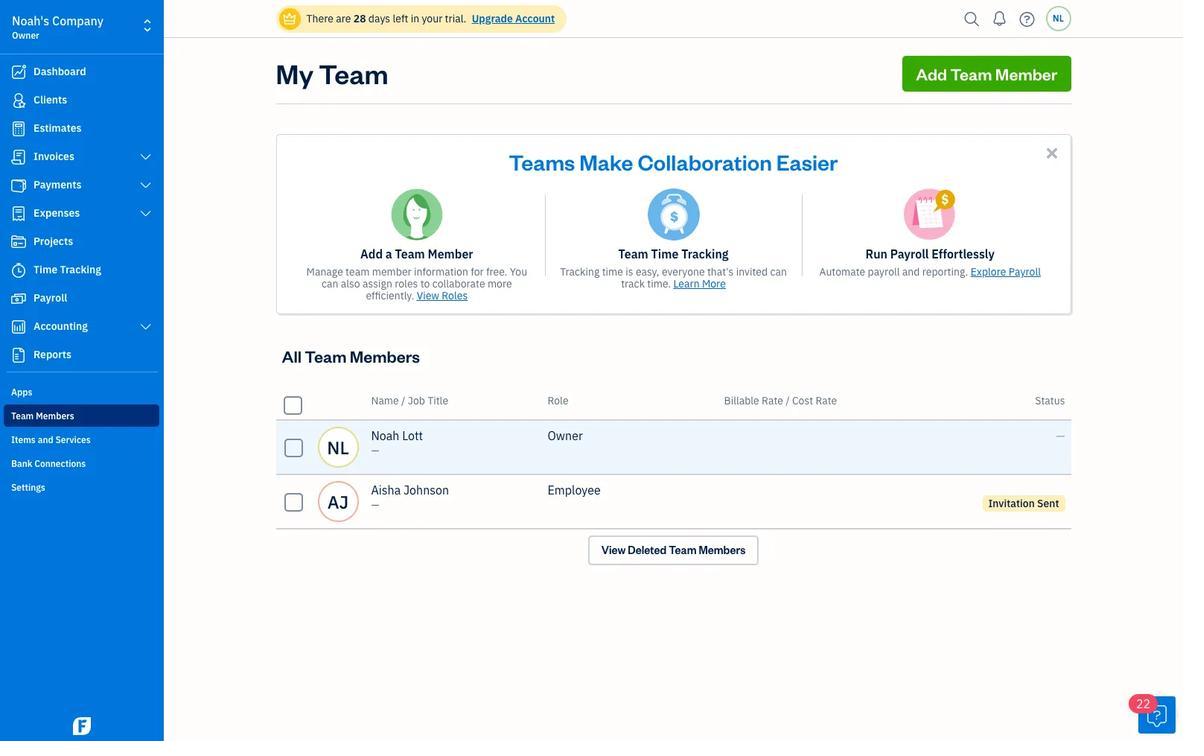 Task type: locate. For each thing, give the bounding box(es) containing it.
add inside button
[[916, 63, 947, 84]]

tracking left time
[[560, 265, 600, 279]]

left
[[393, 12, 408, 25]]

noah's company owner
[[12, 13, 103, 41]]

payroll right explore
[[1009, 265, 1041, 279]]

0 vertical spatial —
[[1056, 428, 1065, 443]]

rate left cost
[[762, 394, 783, 407]]

time right "timer" icon
[[34, 263, 58, 276]]

0 horizontal spatial and
[[38, 434, 53, 445]]

payroll up "payroll"
[[891, 247, 929, 261]]

3 chevron large down image from the top
[[139, 321, 153, 333]]

account
[[515, 12, 555, 25]]

can left also
[[322, 277, 338, 290]]

1 / from the left
[[401, 394, 405, 407]]

manage
[[307, 265, 343, 279]]

members
[[350, 346, 420, 366], [36, 410, 74, 422], [699, 543, 746, 557]]

johnson
[[404, 483, 449, 497]]

0 vertical spatial add
[[916, 63, 947, 84]]

invoices
[[34, 150, 74, 163]]

1 horizontal spatial tracking
[[560, 265, 600, 279]]

payroll up accounting
[[34, 291, 67, 305]]

can inside tracking time is easy, everyone that's invited can track time.
[[770, 265, 787, 279]]

1 horizontal spatial add
[[916, 63, 947, 84]]

owner
[[12, 30, 39, 41], [548, 428, 583, 443]]

upgrade account link
[[469, 12, 555, 25]]

also
[[341, 277, 360, 290]]

0 horizontal spatial payroll
[[34, 291, 67, 305]]

2 rate from the left
[[816, 394, 837, 407]]

0 horizontal spatial add
[[360, 247, 383, 261]]

1 horizontal spatial /
[[786, 394, 790, 407]]

project image
[[10, 235, 28, 249]]

team down search image
[[951, 63, 992, 84]]

chevron large down image inside payments link
[[139, 179, 153, 191]]

0 horizontal spatial rate
[[762, 394, 783, 407]]

name / job title
[[371, 394, 448, 407]]

track
[[621, 277, 645, 290]]

/ left "job"
[[401, 394, 405, 407]]

chevron large down image inside accounting link
[[139, 321, 153, 333]]

2 vertical spatial payroll
[[34, 291, 67, 305]]

in
[[411, 12, 419, 25]]

team
[[319, 56, 389, 91], [951, 63, 992, 84], [395, 247, 425, 261], [618, 247, 649, 261], [305, 346, 347, 366], [11, 410, 34, 422], [669, 543, 697, 557]]

1 horizontal spatial member
[[996, 63, 1058, 84]]

you
[[510, 265, 527, 279]]

0 vertical spatial and
[[903, 265, 920, 279]]

learn more
[[674, 277, 726, 290]]

projects
[[34, 235, 73, 248]]

2 vertical spatial —
[[371, 498, 379, 512]]

0 horizontal spatial member
[[428, 247, 473, 261]]

everyone
[[662, 265, 705, 279]]

view left roles
[[417, 289, 439, 302]]

nl right go to help icon
[[1053, 13, 1064, 24]]

member inside add team member button
[[996, 63, 1058, 84]]

payroll
[[891, 247, 929, 261], [1009, 265, 1041, 279], [34, 291, 67, 305]]

money image
[[10, 291, 28, 306]]

payments link
[[4, 172, 159, 199]]

— down status on the right bottom of the page
[[1056, 428, 1065, 443]]

invitation sent
[[989, 496, 1059, 510]]

team right all
[[305, 346, 347, 366]]

make
[[580, 147, 634, 176]]

2 horizontal spatial payroll
[[1009, 265, 1041, 279]]

and inside run payroll effortlessly automate payroll and reporting. explore payroll
[[903, 265, 920, 279]]

0 vertical spatial chevron large down image
[[139, 151, 153, 163]]

time up the easy,
[[651, 247, 679, 261]]

invoice image
[[10, 150, 28, 165]]

cost
[[792, 394, 813, 407]]

1 horizontal spatial view
[[602, 543, 626, 557]]

nl button
[[1046, 6, 1071, 31]]

your
[[422, 12, 443, 25]]

member down go to help icon
[[996, 63, 1058, 84]]

2 vertical spatial chevron large down image
[[139, 321, 153, 333]]

add for add team member
[[916, 63, 947, 84]]

can right invited
[[770, 265, 787, 279]]

team time tracking image
[[648, 188, 700, 241]]

0 horizontal spatial nl
[[327, 435, 349, 459]]

1 vertical spatial members
[[36, 410, 74, 422]]

team down apps on the bottom of the page
[[11, 410, 34, 422]]

2 horizontal spatial tracking
[[682, 247, 729, 261]]

1 vertical spatial add
[[360, 247, 383, 261]]

tracking down projects link
[[60, 263, 101, 276]]

view for view roles
[[417, 289, 439, 302]]

time inside time tracking link
[[34, 263, 58, 276]]

0 horizontal spatial tracking
[[60, 263, 101, 276]]

— for nl
[[371, 444, 379, 457]]

and right "payroll"
[[903, 265, 920, 279]]

0 vertical spatial view
[[417, 289, 439, 302]]

sent
[[1038, 496, 1059, 510]]

easier
[[777, 147, 838, 176]]

member up information
[[428, 247, 473, 261]]

can inside manage team member information for free. you can also assign roles to collaborate more efficiently.
[[322, 277, 338, 290]]

0 horizontal spatial /
[[401, 394, 405, 407]]

more
[[702, 277, 726, 290]]

view left deleted at right bottom
[[602, 543, 626, 557]]

reports
[[34, 348, 71, 361]]

team inside add team member button
[[951, 63, 992, 84]]

chevron large down image
[[139, 151, 153, 163], [139, 179, 153, 191], [139, 321, 153, 333]]

1 vertical spatial and
[[38, 434, 53, 445]]

0 vertical spatial members
[[350, 346, 420, 366]]

tracking
[[682, 247, 729, 261], [60, 263, 101, 276], [560, 265, 600, 279]]

teams
[[509, 147, 575, 176]]

tracking up that's
[[682, 247, 729, 261]]

0 horizontal spatial time
[[34, 263, 58, 276]]

1 vertical spatial nl
[[327, 435, 349, 459]]

job
[[408, 394, 425, 407]]

1 horizontal spatial owner
[[548, 428, 583, 443]]

0 vertical spatial member
[[996, 63, 1058, 84]]

0 vertical spatial time
[[651, 247, 679, 261]]

1 vertical spatial time
[[34, 263, 58, 276]]

0 horizontal spatial can
[[322, 277, 338, 290]]

member
[[996, 63, 1058, 84], [428, 247, 473, 261]]

0 vertical spatial owner
[[12, 30, 39, 41]]

roles
[[395, 277, 418, 290]]

services
[[55, 434, 91, 445]]

dashboard image
[[10, 65, 28, 80]]

upgrade
[[472, 12, 513, 25]]

add for add a team member
[[360, 247, 383, 261]]

0 horizontal spatial owner
[[12, 30, 39, 41]]

effortlessly
[[932, 247, 995, 261]]

owner down role
[[548, 428, 583, 443]]

nl left noah
[[327, 435, 349, 459]]

1 vertical spatial chevron large down image
[[139, 179, 153, 191]]

0 horizontal spatial view
[[417, 289, 439, 302]]

1 horizontal spatial members
[[350, 346, 420, 366]]

invoices link
[[4, 144, 159, 171]]

my
[[276, 56, 314, 91]]

explore
[[971, 265, 1007, 279]]

tracking inside tracking time is easy, everyone that's invited can track time.
[[560, 265, 600, 279]]

rate
[[762, 394, 783, 407], [816, 394, 837, 407]]

team up is at right
[[618, 247, 649, 261]]

settings link
[[4, 476, 159, 498]]

1 horizontal spatial and
[[903, 265, 920, 279]]

can for add a team member
[[322, 277, 338, 290]]

go to help image
[[1015, 8, 1039, 30]]

dashboard
[[34, 65, 86, 78]]

projects link
[[4, 229, 159, 255]]

and right items
[[38, 434, 53, 445]]

timer image
[[10, 263, 28, 278]]

2 chevron large down image from the top
[[139, 179, 153, 191]]

payment image
[[10, 178, 28, 193]]

0 vertical spatial payroll
[[891, 247, 929, 261]]

estimates link
[[4, 115, 159, 142]]

— inside noah lott —
[[371, 444, 379, 457]]

1 vertical spatial owner
[[548, 428, 583, 443]]

aj
[[327, 490, 349, 514]]

1 vertical spatial view
[[602, 543, 626, 557]]

information
[[414, 265, 468, 279]]

team members link
[[4, 404, 159, 427]]

1 horizontal spatial rate
[[816, 394, 837, 407]]

owner down noah's
[[12, 30, 39, 41]]

1 vertical spatial —
[[371, 444, 379, 457]]

items
[[11, 434, 36, 445]]

1 horizontal spatial payroll
[[891, 247, 929, 261]]

— down aisha
[[371, 498, 379, 512]]

/ left cost
[[786, 394, 790, 407]]

accounting link
[[4, 314, 159, 340]]

nl
[[1053, 13, 1064, 24], [327, 435, 349, 459]]

time.
[[647, 277, 671, 290]]

team inside team members link
[[11, 410, 34, 422]]

1 horizontal spatial can
[[770, 265, 787, 279]]

— inside aisha johnson —
[[371, 498, 379, 512]]

free.
[[486, 265, 508, 279]]

—
[[1056, 428, 1065, 443], [371, 444, 379, 457], [371, 498, 379, 512]]

1 chevron large down image from the top
[[139, 151, 153, 163]]

trial.
[[445, 12, 467, 25]]

0 horizontal spatial members
[[36, 410, 74, 422]]

1 horizontal spatial nl
[[1053, 13, 1064, 24]]

estimate image
[[10, 121, 28, 136]]

team right deleted at right bottom
[[669, 543, 697, 557]]

1 vertical spatial member
[[428, 247, 473, 261]]

2 vertical spatial members
[[699, 543, 746, 557]]

rate right cost
[[816, 394, 837, 407]]

payments
[[34, 178, 82, 191]]

crown image
[[282, 11, 298, 26]]

is
[[626, 265, 633, 279]]

deleted
[[628, 543, 667, 557]]

status
[[1035, 394, 1065, 407]]

22 button
[[1129, 694, 1176, 734]]

0 vertical spatial nl
[[1053, 13, 1064, 24]]

billable rate / cost rate
[[724, 394, 837, 407]]

— down noah
[[371, 444, 379, 457]]

name
[[371, 394, 399, 407]]

view
[[417, 289, 439, 302], [602, 543, 626, 557]]



Task type: vqa. For each thing, say whether or not it's contained in the screenshot.
services
yes



Task type: describe. For each thing, give the bounding box(es) containing it.
invitation
[[989, 496, 1035, 510]]

collaborate
[[432, 277, 485, 290]]

team time tracking
[[618, 247, 729, 261]]

team
[[346, 265, 370, 279]]

tracking time is easy, everyone that's invited can track time.
[[560, 265, 787, 290]]

bank connections
[[11, 458, 86, 469]]

expenses link
[[4, 200, 159, 227]]

that's
[[707, 265, 734, 279]]

manage team member information for free. you can also assign roles to collaborate more efficiently.
[[307, 265, 527, 302]]

for
[[471, 265, 484, 279]]

view deleted team members
[[602, 543, 746, 557]]

owner inside noah's company owner
[[12, 30, 39, 41]]

roles
[[442, 289, 468, 302]]

dashboard link
[[4, 59, 159, 86]]

run payroll effortlessly automate payroll and reporting. explore payroll
[[820, 247, 1041, 279]]

there
[[306, 12, 334, 25]]

chevron large down image for payments
[[139, 179, 153, 191]]

view deleted team members link
[[588, 535, 759, 565]]

title
[[428, 394, 448, 407]]

aisha
[[371, 483, 401, 497]]

— for aj
[[371, 498, 379, 512]]

team down '28'
[[319, 56, 389, 91]]

22
[[1137, 696, 1151, 711]]

search image
[[960, 8, 984, 30]]

teams make collaboration easier
[[509, 147, 838, 176]]

payroll inside 'main' element
[[34, 291, 67, 305]]

items and services
[[11, 434, 91, 445]]

there are 28 days left in your trial. upgrade account
[[306, 12, 555, 25]]

reports link
[[4, 342, 159, 369]]

time tracking
[[34, 263, 101, 276]]

run payroll effortlessly image
[[904, 188, 956, 241]]

resource center badge image
[[1139, 696, 1176, 734]]

chart image
[[10, 320, 28, 334]]

collaboration
[[638, 147, 772, 176]]

report image
[[10, 348, 28, 363]]

chevron large down image for invoices
[[139, 151, 153, 163]]

team members
[[11, 410, 74, 422]]

1 vertical spatial payroll
[[1009, 265, 1041, 279]]

company
[[52, 13, 103, 28]]

noah
[[371, 428, 399, 443]]

2 horizontal spatial members
[[699, 543, 746, 557]]

close image
[[1044, 144, 1061, 162]]

payroll link
[[4, 285, 159, 312]]

add a team member
[[360, 247, 473, 261]]

apps link
[[4, 381, 159, 403]]

invited
[[736, 265, 768, 279]]

bank connections link
[[4, 452, 159, 474]]

are
[[336, 12, 351, 25]]

add a team member image
[[391, 188, 443, 241]]

easy,
[[636, 265, 660, 279]]

role
[[548, 394, 569, 407]]

1 horizontal spatial time
[[651, 247, 679, 261]]

time
[[602, 265, 623, 279]]

noah lott —
[[371, 428, 423, 457]]

days
[[369, 12, 390, 25]]

team right "a"
[[395, 247, 425, 261]]

main element
[[0, 0, 201, 741]]

reporting.
[[923, 265, 968, 279]]

add team member button
[[903, 56, 1071, 92]]

automate
[[820, 265, 866, 279]]

bank
[[11, 458, 32, 469]]

all
[[282, 346, 302, 366]]

tracking inside 'main' element
[[60, 263, 101, 276]]

members inside 'main' element
[[36, 410, 74, 422]]

items and services link
[[4, 428, 159, 451]]

accounting
[[34, 320, 88, 333]]

to
[[421, 277, 430, 290]]

lott
[[402, 428, 423, 443]]

time tracking link
[[4, 257, 159, 284]]

apps
[[11, 387, 32, 398]]

chevron large down image
[[139, 208, 153, 220]]

noah's
[[12, 13, 49, 28]]

estimates
[[34, 121, 82, 135]]

clients
[[34, 93, 67, 107]]

view roles
[[417, 289, 468, 302]]

clients link
[[4, 87, 159, 114]]

assign
[[363, 277, 392, 290]]

can for team time tracking
[[770, 265, 787, 279]]

expenses
[[34, 206, 80, 220]]

28
[[354, 12, 366, 25]]

2 / from the left
[[786, 394, 790, 407]]

run
[[866, 247, 888, 261]]

more
[[488, 277, 512, 290]]

client image
[[10, 93, 28, 108]]

1 rate from the left
[[762, 394, 783, 407]]

freshbooks image
[[70, 717, 94, 735]]

notifications image
[[988, 4, 1012, 34]]

a
[[386, 247, 392, 261]]

expense image
[[10, 206, 28, 221]]

employee
[[548, 483, 601, 497]]

and inside 'main' element
[[38, 434, 53, 445]]

chevron large down image for accounting
[[139, 321, 153, 333]]

nl inside nl dropdown button
[[1053, 13, 1064, 24]]

learn
[[674, 277, 700, 290]]

view for view deleted team members
[[602, 543, 626, 557]]

team inside view deleted team members link
[[669, 543, 697, 557]]

aisha johnson —
[[371, 483, 449, 512]]

payroll
[[868, 265, 900, 279]]

settings
[[11, 482, 45, 493]]

all team members
[[282, 346, 420, 366]]



